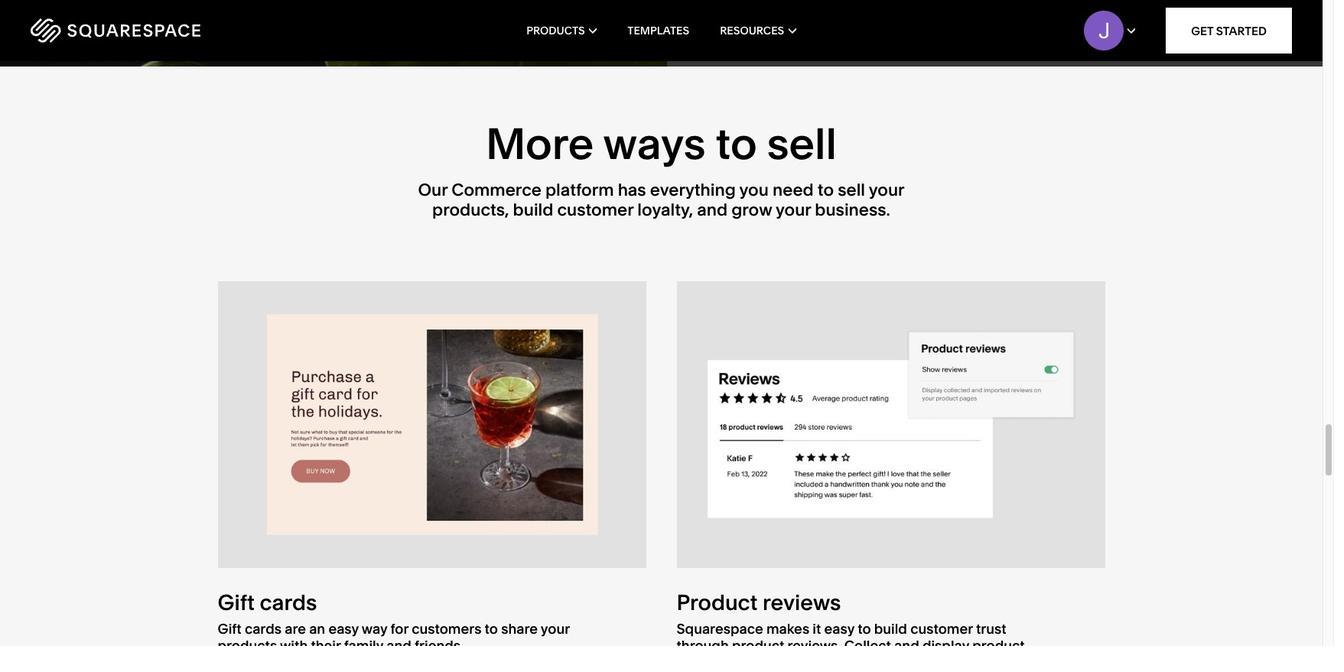 Task type: vqa. For each thing, say whether or not it's contained in the screenshot.
topmost Estate
no



Task type: locate. For each thing, give the bounding box(es) containing it.
our commerce platform has everything you need to sell your products, build customer loyalty, and grow your business.
[[418, 180, 905, 220]]

0 horizontal spatial sell
[[768, 118, 837, 170]]

sell
[[768, 118, 837, 170], [838, 180, 866, 200]]

1 vertical spatial build
[[875, 621, 908, 638]]

reviews example image
[[677, 282, 1106, 568]]

gift up products
[[218, 591, 255, 617]]

easy
[[329, 621, 359, 638], [825, 621, 855, 638]]

need
[[773, 180, 814, 200]]

to inside product reviews squarespace makes it easy to build customer trust through product reviews. collect and display produc
[[858, 621, 872, 638]]

with
[[280, 637, 308, 647]]

and inside customers can browse, manage their cart, and pay without ever leaving your store.
[[1041, 0, 1071, 15]]

customers
[[698, 0, 786, 15]]

0 horizontal spatial customer
[[558, 200, 634, 220]]

cart,
[[1001, 0, 1037, 15]]

and left grow
[[697, 200, 728, 220]]

easy right it
[[825, 621, 855, 638]]

customer left loyalty, in the top of the page
[[558, 200, 634, 220]]

sell up need
[[768, 118, 837, 170]]

0 horizontal spatial their
[[311, 637, 341, 647]]

your inside customers can browse, manage their cart, and pay without ever leaving your store.
[[698, 15, 734, 35]]

to right need
[[818, 180, 834, 200]]

and right family
[[387, 637, 412, 647]]

cards
[[260, 591, 317, 617], [245, 621, 282, 638]]

customer
[[558, 200, 634, 220], [911, 621, 973, 638]]

their left cart, at the right of page
[[961, 0, 997, 15]]

and right collect
[[895, 637, 920, 647]]

get started link
[[1167, 8, 1293, 54]]

0 horizontal spatial easy
[[329, 621, 359, 638]]

1 vertical spatial their
[[311, 637, 341, 647]]

and inside gift cards gift cards are an easy way for customers to share your products with their family and friends.
[[387, 637, 412, 647]]

plant visual image
[[0, 0, 667, 66]]

squarespace logo link
[[31, 18, 283, 43]]

2 easy from the left
[[825, 621, 855, 638]]

business.
[[815, 200, 891, 220]]

customers can browse, manage their cart, and pay without ever leaving your store.
[[698, 0, 1269, 35]]

templates link
[[628, 0, 690, 61]]

0 vertical spatial gift
[[218, 591, 255, 617]]

display
[[923, 637, 970, 647]]

pay
[[1075, 0, 1104, 15]]

and inside product reviews squarespace makes it easy to build customer trust through product reviews. collect and display produc
[[895, 637, 920, 647]]

get
[[1192, 23, 1214, 38]]

their right with
[[311, 637, 341, 647]]

templates
[[628, 24, 690, 38]]

1 vertical spatial sell
[[838, 180, 866, 200]]

1 horizontal spatial easy
[[825, 621, 855, 638]]

manage
[[891, 0, 957, 15]]

family
[[344, 637, 384, 647]]

share
[[502, 621, 538, 638]]

their
[[961, 0, 997, 15], [311, 637, 341, 647]]

grow
[[732, 200, 773, 220]]

0 horizontal spatial build
[[513, 200, 554, 220]]

build right products,
[[513, 200, 554, 220]]

their inside gift cards gift cards are an easy way for customers to share your products with their family and friends.
[[311, 637, 341, 647]]

build inside product reviews squarespace makes it easy to build customer trust through product reviews. collect and display produc
[[875, 621, 908, 638]]

1 horizontal spatial build
[[875, 621, 908, 638]]

0 vertical spatial build
[[513, 200, 554, 220]]

and
[[1041, 0, 1071, 15], [697, 200, 728, 220], [387, 637, 412, 647], [895, 637, 920, 647]]

our
[[418, 180, 448, 200]]

leaving
[[1211, 0, 1269, 15]]

1 vertical spatial customer
[[911, 621, 973, 638]]

to
[[716, 118, 758, 170], [818, 180, 834, 200], [485, 621, 498, 638], [858, 621, 872, 638]]

to right it
[[858, 621, 872, 638]]

customer left trust at the bottom
[[911, 621, 973, 638]]

1 horizontal spatial sell
[[838, 180, 866, 200]]

customer inside our commerce platform has everything you need to sell your products, build customer loyalty, and grow your business.
[[558, 200, 634, 220]]

to left share
[[485, 621, 498, 638]]

trust
[[977, 621, 1007, 638]]

everything
[[650, 180, 736, 200]]

and left pay on the top right of page
[[1041, 0, 1071, 15]]

sell right need
[[838, 180, 866, 200]]

products
[[218, 637, 277, 647]]

build
[[513, 200, 554, 220], [875, 621, 908, 638]]

1 horizontal spatial their
[[961, 0, 997, 15]]

0 vertical spatial customer
[[558, 200, 634, 220]]

you
[[740, 180, 769, 200]]

cards up are
[[260, 591, 317, 617]]

cards left are
[[245, 621, 282, 638]]

resources button
[[720, 0, 797, 61]]

1 easy from the left
[[329, 621, 359, 638]]

gift left with
[[218, 621, 242, 638]]

product
[[677, 591, 758, 617]]

build left display
[[875, 621, 908, 638]]

0 vertical spatial their
[[961, 0, 997, 15]]

1 horizontal spatial customer
[[911, 621, 973, 638]]

easy right an
[[329, 621, 359, 638]]

1 vertical spatial gift
[[218, 621, 242, 638]]

2 gift from the top
[[218, 621, 242, 638]]

gift
[[218, 591, 255, 617], [218, 621, 242, 638]]

more
[[486, 118, 594, 170]]

your
[[698, 15, 734, 35], [869, 180, 905, 200], [776, 200, 812, 220], [541, 621, 570, 638]]

friends.
[[415, 637, 464, 647]]



Task type: describe. For each thing, give the bounding box(es) containing it.
get started
[[1192, 23, 1268, 38]]

easy inside gift cards gift cards are an easy way for customers to share your products with their family and friends.
[[329, 621, 359, 638]]

product reviews squarespace makes it easy to build customer trust through product reviews. collect and display produc
[[677, 591, 1025, 647]]

an
[[309, 621, 325, 638]]

customer inside product reviews squarespace makes it easy to build customer trust through product reviews. collect and display produc
[[911, 621, 973, 638]]

collect
[[845, 637, 892, 647]]

ever
[[1172, 0, 1207, 15]]

1 gift from the top
[[218, 591, 255, 617]]

1 vertical spatial cards
[[245, 621, 282, 638]]

to up you
[[716, 118, 758, 170]]

resources
[[720, 24, 785, 38]]

products,
[[433, 200, 509, 220]]

are
[[285, 621, 306, 638]]

to inside gift cards gift cards are an easy way for customers to share your products with their family and friends.
[[485, 621, 498, 638]]

store.
[[737, 15, 783, 35]]

reviews
[[763, 591, 842, 617]]

products
[[527, 24, 585, 38]]

can
[[790, 0, 819, 15]]

to inside our commerce platform has everything you need to sell your products, build customer loyalty, and grow your business.
[[818, 180, 834, 200]]

commerce
[[452, 180, 542, 200]]

product
[[732, 637, 785, 647]]

has
[[618, 180, 647, 200]]

their inside customers can browse, manage their cart, and pay without ever leaving your store.
[[961, 0, 997, 15]]

easy inside product reviews squarespace makes it easy to build customer trust through product reviews. collect and display produc
[[825, 621, 855, 638]]

for
[[391, 621, 409, 638]]

browse,
[[823, 0, 887, 15]]

customers
[[412, 621, 482, 638]]

squarespace
[[677, 621, 764, 638]]

way
[[362, 621, 388, 638]]

platform
[[546, 180, 614, 200]]

makes
[[767, 621, 810, 638]]

it
[[813, 621, 822, 638]]

build inside our commerce platform has everything you need to sell your products, build customer loyalty, and grow your business.
[[513, 200, 554, 220]]

and inside our commerce platform has everything you need to sell your products, build customer loyalty, and grow your business.
[[697, 200, 728, 220]]

products button
[[527, 0, 597, 61]]

started
[[1217, 23, 1268, 38]]

0 vertical spatial cards
[[260, 591, 317, 617]]

more ways to sell
[[486, 118, 837, 170]]

squarespace logo image
[[31, 18, 201, 43]]

loyalty,
[[638, 200, 694, 220]]

ways
[[604, 118, 706, 170]]

0 vertical spatial sell
[[768, 118, 837, 170]]

reviews.
[[788, 637, 842, 647]]

gift card example image
[[218, 282, 646, 568]]

gift cards gift cards are an easy way for customers to share your products with their family and friends.
[[218, 591, 570, 647]]

through
[[677, 637, 729, 647]]

your inside gift cards gift cards are an easy way for customers to share your products with their family and friends.
[[541, 621, 570, 638]]

without
[[1108, 0, 1168, 15]]

sell inside our commerce platform has everything you need to sell your products, build customer loyalty, and grow your business.
[[838, 180, 866, 200]]



